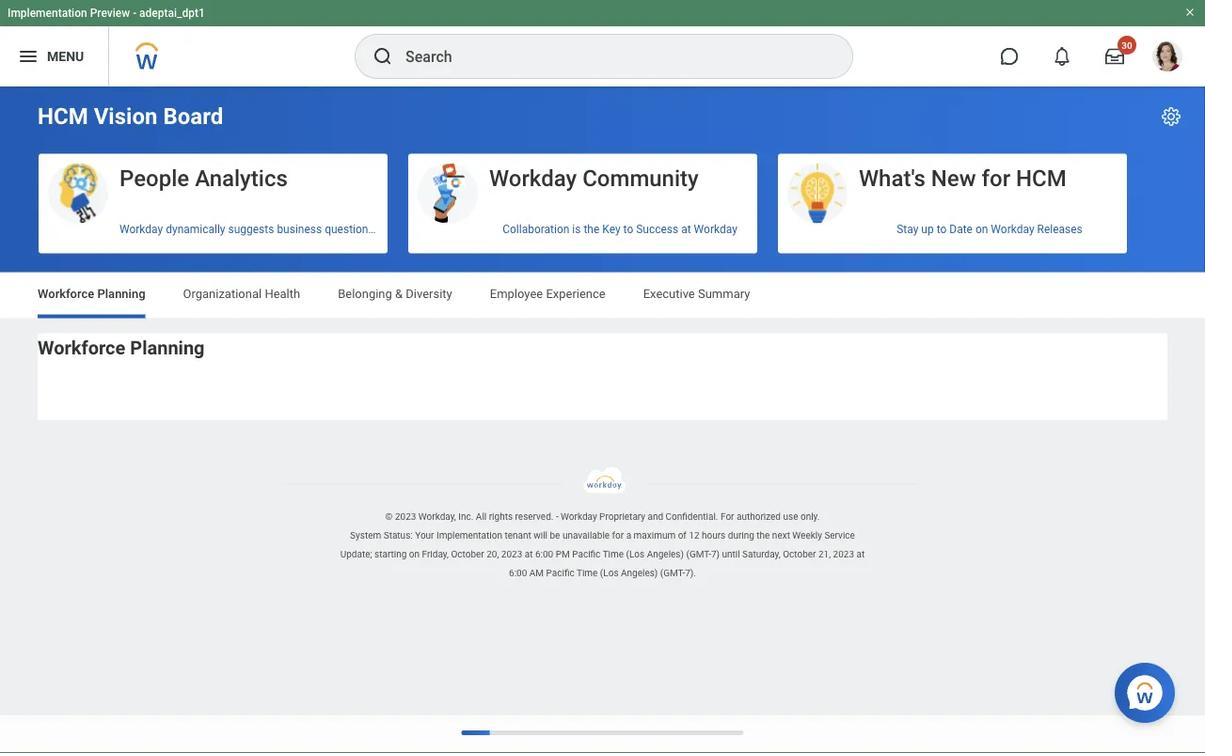 Task type: vqa. For each thing, say whether or not it's contained in the screenshot.
stay up to date on workday releases 'link'
yes



Task type: locate. For each thing, give the bounding box(es) containing it.
workday inside "link"
[[694, 223, 738, 236]]

to right key
[[623, 223, 634, 236]]

21,
[[819, 549, 831, 560]]

0 vertical spatial workforce
[[38, 287, 94, 301]]

friday,
[[422, 549, 449, 560]]

1 vertical spatial (los
[[600, 568, 619, 579]]

service
[[825, 530, 855, 542]]

for
[[982, 165, 1011, 191], [612, 530, 624, 542]]

on left friday,
[[409, 549, 420, 560]]

tab list
[[19, 273, 1187, 319]]

at right success
[[681, 223, 691, 236]]

tenant left will
[[505, 530, 531, 542]]

&
[[395, 287, 403, 301]]

0 vertical spatial implementation
[[8, 7, 87, 20]]

1 vertical spatial planning
[[130, 337, 205, 359]]

the inside "link"
[[584, 223, 600, 236]]

(gmt- down "of"
[[660, 568, 685, 579]]

the left next
[[757, 530, 770, 542]]

1 vertical spatial (gmt-
[[660, 568, 685, 579]]

0 vertical spatial planning
[[97, 287, 145, 301]]

belonging
[[338, 287, 392, 301]]

1 vertical spatial tenant
[[505, 530, 531, 542]]

0 horizontal spatial at
[[525, 549, 533, 560]]

organizational
[[183, 287, 262, 301]]

angeles)
[[647, 549, 684, 560], [621, 568, 658, 579]]

workday down people
[[120, 223, 163, 236]]

workforce
[[38, 287, 94, 301], [38, 337, 125, 359]]

(los
[[626, 549, 645, 560], [600, 568, 619, 579]]

2 october from the left
[[783, 549, 816, 560]]

0 vertical spatial hcm
[[38, 103, 88, 130]]

1 vertical spatial the
[[757, 530, 770, 542]]

1 horizontal spatial implementation
[[437, 530, 502, 542]]

2 horizontal spatial at
[[857, 549, 865, 560]]

suggests
[[228, 223, 274, 236]]

0 vertical spatial time
[[603, 549, 624, 560]]

tenant right your
[[450, 223, 482, 236]]

hcm down menu
[[38, 103, 88, 130]]

implementation down inc.
[[437, 530, 502, 542]]

on left your
[[410, 223, 423, 236]]

diversity
[[406, 287, 452, 301]]

2023 right 20,
[[501, 549, 523, 560]]

all
[[476, 511, 487, 523]]

workday dynamically suggests business questions based on your tenant
[[120, 223, 482, 236]]

0 horizontal spatial the
[[584, 223, 600, 236]]

be
[[550, 530, 560, 542]]

1 horizontal spatial time
[[603, 549, 624, 560]]

0 horizontal spatial time
[[577, 568, 598, 579]]

1 vertical spatial -
[[556, 511, 559, 523]]

0 horizontal spatial 2023
[[395, 511, 416, 523]]

tenant
[[450, 223, 482, 236], [505, 530, 531, 542]]

maximum
[[634, 530, 676, 542]]

confidential.
[[666, 511, 718, 523]]

6:00 left am
[[509, 568, 527, 579]]

(gmt-
[[686, 549, 711, 560], [660, 568, 685, 579]]

30
[[1122, 40, 1133, 51]]

0 horizontal spatial (gmt-
[[660, 568, 685, 579]]

system
[[350, 530, 381, 542]]

1 horizontal spatial (gmt-
[[686, 549, 711, 560]]

menu button
[[0, 26, 108, 87]]

justify image
[[17, 45, 40, 68]]

your
[[426, 223, 448, 236]]

pacific down pm
[[546, 568, 575, 579]]

1 vertical spatial workforce planning
[[38, 337, 205, 359]]

6:00 left pm
[[535, 549, 554, 560]]

proprietary
[[600, 511, 646, 523]]

workday community button
[[408, 154, 757, 225]]

planning
[[97, 287, 145, 301], [130, 337, 205, 359]]

0 vertical spatial for
[[982, 165, 1011, 191]]

1 horizontal spatial 6:00
[[535, 549, 554, 560]]

6:00
[[535, 549, 554, 560], [509, 568, 527, 579]]

based
[[377, 223, 408, 236]]

1 vertical spatial 6:00
[[509, 568, 527, 579]]

experience
[[546, 287, 606, 301]]

to right up
[[937, 223, 947, 236]]

the right is
[[584, 223, 600, 236]]

implementation up menu dropdown button
[[8, 7, 87, 20]]

hcm up releases
[[1016, 165, 1067, 191]]

workday inside © 2023 workday, inc. all rights reserved. - workday proprietary and confidential. for authorized use only. system status: your implementation tenant will be unavailable for a maximum of 12 hours during the next weekly service update; starting on friday, october 20, 2023 at 6:00 pm pacific time (los angeles) (gmt-7) until saturday, october 21, 2023 at 6:00 am pacific time (los angeles) (gmt-7).
[[561, 511, 597, 523]]

october
[[451, 549, 484, 560], [783, 549, 816, 560]]

-
[[133, 7, 137, 20], [556, 511, 559, 523]]

0 horizontal spatial hcm
[[38, 103, 88, 130]]

1 horizontal spatial 2023
[[501, 549, 523, 560]]

what's new for hcm
[[859, 165, 1067, 191]]

1 horizontal spatial hcm
[[1016, 165, 1067, 191]]

2023 right 21,
[[833, 549, 854, 560]]

workday up collaboration
[[489, 165, 577, 191]]

0 horizontal spatial to
[[623, 223, 634, 236]]

workday inside button
[[489, 165, 577, 191]]

at
[[681, 223, 691, 236], [525, 549, 533, 560], [857, 549, 865, 560]]

time
[[603, 549, 624, 560], [577, 568, 598, 579]]

the inside © 2023 workday, inc. all rights reserved. - workday proprietary and confidential. for authorized use only. system status: your implementation tenant will be unavailable for a maximum of 12 hours during the next weekly service update; starting on friday, october 20, 2023 at 6:00 pm pacific time (los angeles) (gmt-7) until saturday, october 21, 2023 at 6:00 am pacific time (los angeles) (gmt-7).
[[757, 530, 770, 542]]

1 horizontal spatial at
[[681, 223, 691, 236]]

(los down unavailable
[[600, 568, 619, 579]]

0 vertical spatial the
[[584, 223, 600, 236]]

- up be
[[556, 511, 559, 523]]

implementation
[[8, 7, 87, 20], [437, 530, 502, 542]]

1 horizontal spatial (los
[[626, 549, 645, 560]]

will
[[534, 530, 548, 542]]

1 vertical spatial workforce
[[38, 337, 125, 359]]

workforce planning inside tab list
[[38, 287, 145, 301]]

- right preview
[[133, 7, 137, 20]]

0 horizontal spatial -
[[133, 7, 137, 20]]

(gmt- down the 12
[[686, 549, 711, 560]]

1 workforce from the top
[[38, 287, 94, 301]]

menu banner
[[0, 0, 1205, 87]]

profile logan mcneil image
[[1153, 41, 1183, 75]]

0 vertical spatial angeles)
[[647, 549, 684, 560]]

1 horizontal spatial tenant
[[505, 530, 531, 542]]

preview
[[90, 7, 130, 20]]

business
[[277, 223, 322, 236]]

at up am
[[525, 549, 533, 560]]

0 vertical spatial workforce planning
[[38, 287, 145, 301]]

employee
[[490, 287, 543, 301]]

1 vertical spatial pacific
[[546, 568, 575, 579]]

1 horizontal spatial -
[[556, 511, 559, 523]]

is
[[572, 223, 581, 236]]

angeles) down a at the right bottom of page
[[621, 568, 658, 579]]

tab list containing workforce planning
[[19, 273, 1187, 319]]

0 horizontal spatial (los
[[600, 568, 619, 579]]

stay up to date on workday releases link
[[778, 215, 1127, 244]]

stay up to date on workday releases
[[897, 223, 1083, 236]]

2023 right ©
[[395, 511, 416, 523]]

for right new
[[982, 165, 1011, 191]]

workday right success
[[694, 223, 738, 236]]

1 vertical spatial hcm
[[1016, 165, 1067, 191]]

analytics
[[195, 165, 288, 191]]

0 vertical spatial -
[[133, 7, 137, 20]]

1 vertical spatial implementation
[[437, 530, 502, 542]]

tenant inside © 2023 workday, inc. all rights reserved. - workday proprietary and confidential. for authorized use only. system status: your implementation tenant will be unavailable for a maximum of 12 hours during the next weekly service update; starting on friday, october 20, 2023 at 6:00 pm pacific time (los angeles) (gmt-7) until saturday, october 21, 2023 at 6:00 am pacific time (los angeles) (gmt-7).
[[505, 530, 531, 542]]

the
[[584, 223, 600, 236], [757, 530, 770, 542]]

1 horizontal spatial for
[[982, 165, 1011, 191]]

1 to from the left
[[623, 223, 634, 236]]

october down weekly
[[783, 549, 816, 560]]

0 horizontal spatial for
[[612, 530, 624, 542]]

next
[[772, 530, 790, 542]]

until
[[722, 549, 740, 560]]

(los down a at the right bottom of page
[[626, 549, 645, 560]]

releases
[[1037, 223, 1083, 236]]

0 horizontal spatial 6:00
[[509, 568, 527, 579]]

inc.
[[459, 511, 474, 523]]

configure this page image
[[1160, 105, 1183, 128]]

people
[[120, 165, 189, 191]]

weekly
[[793, 530, 822, 542]]

0 horizontal spatial october
[[451, 549, 484, 560]]

on
[[410, 223, 423, 236], [976, 223, 988, 236], [409, 549, 420, 560]]

at right 21,
[[857, 549, 865, 560]]

workday up unavailable
[[561, 511, 597, 523]]

main content
[[0, 87, 1205, 437]]

- inside © 2023 workday, inc. all rights reserved. - workday proprietary and confidential. for authorized use only. system status: your implementation tenant will be unavailable for a maximum of 12 hours during the next weekly service update; starting on friday, october 20, 2023 at 6:00 pm pacific time (los angeles) (gmt-7) until saturday, october 21, 2023 at 6:00 am pacific time (los angeles) (gmt-7).
[[556, 511, 559, 523]]

20,
[[487, 549, 499, 560]]

footer
[[0, 467, 1205, 583]]

0 horizontal spatial implementation
[[8, 7, 87, 20]]

stay
[[897, 223, 919, 236]]

angeles) down maximum
[[647, 549, 684, 560]]

for left a at the right bottom of page
[[612, 530, 624, 542]]

hcm
[[38, 103, 88, 130], [1016, 165, 1067, 191]]

1 horizontal spatial october
[[783, 549, 816, 560]]

workday left releases
[[991, 223, 1035, 236]]

1 horizontal spatial the
[[757, 530, 770, 542]]

menu
[[47, 49, 84, 64]]

executive
[[643, 287, 695, 301]]

workforce inside tab list
[[38, 287, 94, 301]]

workday
[[489, 165, 577, 191], [120, 223, 163, 236], [694, 223, 738, 236], [991, 223, 1035, 236], [561, 511, 597, 523]]

0 vertical spatial tenant
[[450, 223, 482, 236]]

1 vertical spatial for
[[612, 530, 624, 542]]

october left 20,
[[451, 549, 484, 560]]

workforce planning
[[38, 287, 145, 301], [38, 337, 205, 359]]

questions
[[325, 223, 374, 236]]

1 workforce planning from the top
[[38, 287, 145, 301]]

1 horizontal spatial to
[[937, 223, 947, 236]]

saturday,
[[743, 549, 781, 560]]

to
[[623, 223, 634, 236], [937, 223, 947, 236]]

pacific down unavailable
[[572, 549, 601, 560]]



Task type: describe. For each thing, give the bounding box(es) containing it.
- inside menu banner
[[133, 7, 137, 20]]

0 vertical spatial (los
[[626, 549, 645, 560]]

0 horizontal spatial tenant
[[450, 223, 482, 236]]

date
[[950, 223, 973, 236]]

0 vertical spatial (gmt-
[[686, 549, 711, 560]]

adeptai_dpt1
[[139, 7, 205, 20]]

to inside "link"
[[623, 223, 634, 236]]

for
[[721, 511, 734, 523]]

what's new for hcm button
[[778, 154, 1127, 225]]

executive summary
[[643, 287, 750, 301]]

2 workforce planning from the top
[[38, 337, 205, 359]]

only.
[[801, 511, 820, 523]]

footer containing © 2023 workday, inc. all rights reserved. - workday proprietary and confidential. for authorized use only. system status: your implementation tenant will be unavailable for a maximum of 12 hours during the next weekly service update; starting on friday, october 20, 2023 at 6:00 pm pacific time (los angeles) (gmt-7) until saturday, october 21, 2023 at 6:00 am pacific time (los angeles) (gmt-7).
[[0, 467, 1205, 583]]

pm
[[556, 549, 570, 560]]

use
[[783, 511, 798, 523]]

0 vertical spatial pacific
[[572, 549, 601, 560]]

hcm vision board
[[38, 103, 223, 130]]

search image
[[372, 45, 394, 68]]

authorized
[[737, 511, 781, 523]]

success
[[636, 223, 679, 236]]

at inside "link"
[[681, 223, 691, 236]]

30 button
[[1094, 36, 1137, 77]]

unavailable
[[563, 530, 610, 542]]

on right date
[[976, 223, 988, 236]]

workday dynamically suggests business questions based on your tenant link
[[39, 215, 482, 244]]

people analytics button
[[39, 154, 388, 225]]

7)
[[711, 549, 720, 560]]

belonging & diversity
[[338, 287, 452, 301]]

2 workforce from the top
[[38, 337, 125, 359]]

12
[[689, 530, 700, 542]]

vision
[[94, 103, 158, 130]]

update;
[[340, 549, 372, 560]]

during
[[728, 530, 755, 542]]

2 horizontal spatial 2023
[[833, 549, 854, 560]]

collaboration is the key to success at workday
[[503, 223, 738, 236]]

of
[[678, 530, 687, 542]]

rights
[[489, 511, 513, 523]]

1 vertical spatial time
[[577, 568, 598, 579]]

for inside © 2023 workday, inc. all rights reserved. - workday proprietary and confidential. for authorized use only. system status: your implementation tenant will be unavailable for a maximum of 12 hours during the next weekly service update; starting on friday, october 20, 2023 at 6:00 pm pacific time (los angeles) (gmt-7) until saturday, october 21, 2023 at 6:00 am pacific time (los angeles) (gmt-7).
[[612, 530, 624, 542]]

collaboration is the key to success at workday link
[[408, 215, 757, 244]]

hcm inside what's new for hcm button
[[1016, 165, 1067, 191]]

on inside © 2023 workday, inc. all rights reserved. - workday proprietary and confidential. for authorized use only. system status: your implementation tenant will be unavailable for a maximum of 12 hours during the next weekly service update; starting on friday, october 20, 2023 at 6:00 pm pacific time (los angeles) (gmt-7) until saturday, october 21, 2023 at 6:00 am pacific time (los angeles) (gmt-7).
[[409, 549, 420, 560]]

implementation preview -   adeptai_dpt1
[[8, 7, 205, 20]]

7).
[[685, 568, 696, 579]]

and
[[648, 511, 663, 523]]

a
[[626, 530, 631, 542]]

dynamically
[[166, 223, 225, 236]]

your
[[415, 530, 434, 542]]

health
[[265, 287, 300, 301]]

hours
[[702, 530, 726, 542]]

key
[[602, 223, 621, 236]]

new
[[931, 165, 976, 191]]

up
[[922, 223, 934, 236]]

people analytics
[[120, 165, 288, 191]]

Search Workday  search field
[[406, 36, 814, 77]]

implementation inside © 2023 workday, inc. all rights reserved. - workday proprietary and confidential. for authorized use only. system status: your implementation tenant will be unavailable for a maximum of 12 hours during the next weekly service update; starting on friday, october 20, 2023 at 6:00 pm pacific time (los angeles) (gmt-7) until saturday, october 21, 2023 at 6:00 am pacific time (los angeles) (gmt-7).
[[437, 530, 502, 542]]

main content containing hcm vision board
[[0, 87, 1205, 437]]

1 vertical spatial angeles)
[[621, 568, 658, 579]]

starting
[[375, 549, 407, 560]]

reserved.
[[515, 511, 554, 523]]

employee experience
[[490, 287, 606, 301]]

community
[[583, 165, 699, 191]]

am
[[530, 568, 544, 579]]

notifications large image
[[1053, 47, 1072, 66]]

collaboration
[[503, 223, 570, 236]]

2 to from the left
[[937, 223, 947, 236]]

0 vertical spatial 6:00
[[535, 549, 554, 560]]

implementation inside menu banner
[[8, 7, 87, 20]]

close environment banner image
[[1185, 7, 1196, 18]]

inbox large image
[[1106, 47, 1124, 66]]

workday,
[[419, 511, 456, 523]]

board
[[163, 103, 223, 130]]

©
[[385, 511, 393, 523]]

© 2023 workday, inc. all rights reserved. - workday proprietary and confidential. for authorized use only. system status: your implementation tenant will be unavailable for a maximum of 12 hours during the next weekly service update; starting on friday, october 20, 2023 at 6:00 pm pacific time (los angeles) (gmt-7) until saturday, october 21, 2023 at 6:00 am pacific time (los angeles) (gmt-7).
[[340, 511, 865, 579]]

workday community
[[489, 165, 699, 191]]

organizational health
[[183, 287, 300, 301]]

for inside what's new for hcm button
[[982, 165, 1011, 191]]

summary
[[698, 287, 750, 301]]

status:
[[384, 530, 413, 542]]

what's
[[859, 165, 926, 191]]

1 october from the left
[[451, 549, 484, 560]]



